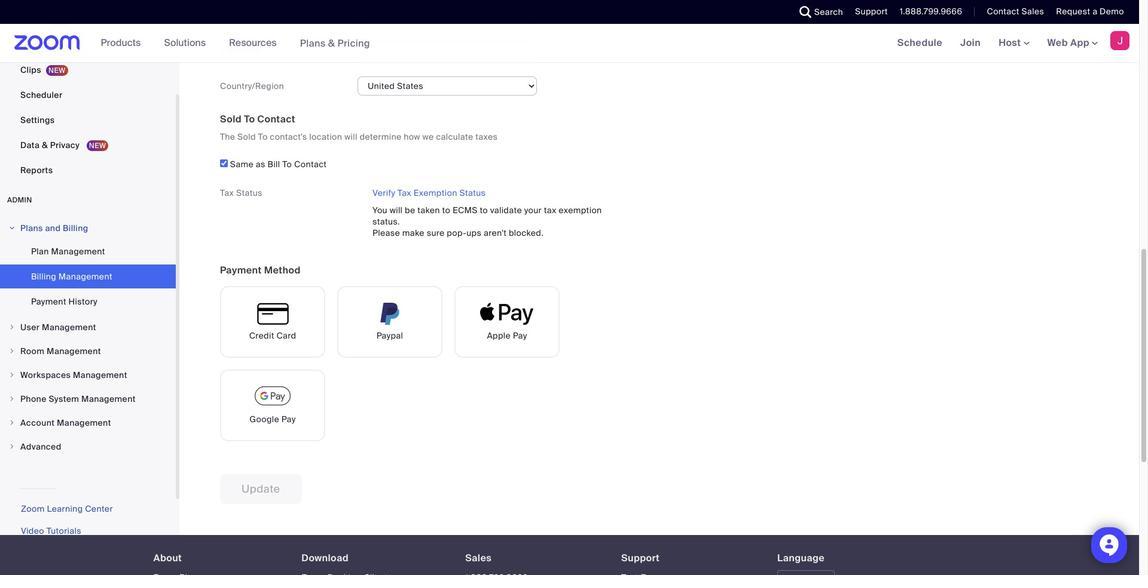 Task type: describe. For each thing, give the bounding box(es) containing it.
status.
[[373, 216, 400, 227]]

phone system management menu item
[[0, 388, 176, 411]]

video tutorials
[[21, 526, 81, 537]]

search button
[[790, 0, 846, 24]]

sure
[[427, 228, 445, 238]]

exemption
[[414, 188, 457, 198]]

request a demo
[[1056, 6, 1124, 17]]

payment history
[[31, 296, 97, 307]]

web
[[1047, 36, 1068, 49]]

right image for room
[[8, 348, 16, 355]]

zoom logo image
[[14, 35, 80, 50]]

zoom learning center
[[21, 504, 113, 515]]

data & privacy link
[[0, 133, 176, 157]]

right image for account management
[[8, 420, 16, 427]]

banner containing products
[[0, 24, 1139, 63]]

1 to from the left
[[442, 205, 450, 216]]

join link
[[951, 24, 990, 62]]

solutions
[[164, 36, 206, 49]]

pop-
[[447, 228, 467, 238]]

exemption
[[559, 205, 602, 216]]

account
[[20, 418, 55, 429]]

credit
[[249, 331, 274, 341]]

account management menu item
[[0, 412, 176, 435]]

app
[[1070, 36, 1089, 49]]

1.888.799.9666
[[900, 6, 962, 17]]

0 horizontal spatial support
[[621, 552, 660, 565]]

location
[[309, 131, 342, 142]]

room
[[20, 346, 44, 357]]

download link
[[302, 552, 349, 565]]

will inside sold to contact the sold to contact's location will determine how we calculate taxes
[[344, 131, 357, 142]]

tax status
[[220, 188, 262, 198]]

advanced
[[20, 442, 61, 453]]

the
[[220, 131, 235, 142]]

plan management link
[[0, 240, 176, 264]]

management for billing management
[[58, 271, 112, 282]]

data
[[20, 140, 40, 151]]

clips link
[[0, 58, 176, 82]]

management for workspaces management
[[73, 370, 127, 381]]

1 horizontal spatial to
[[258, 131, 268, 142]]

admin menu menu
[[0, 217, 176, 460]]

zoom learning center link
[[21, 504, 113, 515]]

plans and billing
[[20, 223, 88, 234]]

admin
[[7, 195, 32, 205]]

zoom
[[21, 504, 45, 515]]

same as bill to contact
[[228, 159, 327, 170]]

schedule
[[897, 36, 942, 49]]

scheduler link
[[0, 83, 176, 107]]

2 vertical spatial contact
[[294, 159, 327, 170]]

about
[[153, 552, 182, 565]]

your
[[524, 205, 542, 216]]

pricing
[[338, 37, 370, 49]]

notes link
[[0, 8, 176, 32]]

& for privacy
[[42, 140, 48, 151]]

workspaces management menu item
[[0, 364, 176, 387]]

aren't
[[484, 228, 507, 238]]

contact inside sold to contact the sold to contact's location will determine how we calculate taxes
[[257, 113, 295, 125]]

1 horizontal spatial sales
[[1022, 6, 1044, 17]]

join
[[960, 36, 981, 49]]

same
[[230, 159, 254, 170]]

you
[[373, 205, 387, 216]]

workspaces
[[20, 370, 71, 381]]

products
[[101, 36, 141, 49]]

taken
[[418, 205, 440, 216]]

reports
[[20, 165, 53, 176]]

and
[[45, 223, 61, 234]]

2 tax from the left
[[398, 188, 411, 198]]

tutorials
[[47, 526, 81, 537]]

paypal
[[377, 331, 403, 341]]

plan
[[31, 246, 49, 257]]

management for room management
[[47, 346, 101, 357]]

we
[[422, 131, 434, 142]]

payment for payment method
[[220, 264, 262, 277]]

notes
[[20, 14, 45, 25]]

billing inside menu item
[[63, 223, 88, 234]]

right image for workspaces management
[[8, 372, 16, 379]]

resources button
[[229, 24, 282, 62]]

web app button
[[1047, 36, 1098, 49]]

plan management
[[31, 246, 105, 257]]

google
[[250, 414, 279, 425]]

reports link
[[0, 158, 176, 182]]

plans for plans & pricing
[[300, 37, 326, 49]]

please
[[373, 228, 400, 238]]

determine
[[360, 131, 402, 142]]

apple pay
[[487, 331, 527, 341]]

2 status from the left
[[459, 188, 486, 198]]

bill
[[268, 159, 280, 170]]

management for user management
[[42, 322, 96, 333]]

recordings link
[[0, 33, 176, 57]]

search
[[814, 7, 843, 17]]

1 tax from the left
[[220, 188, 234, 198]]

settings
[[20, 115, 55, 125]]

video
[[21, 526, 44, 537]]

apple
[[487, 331, 511, 341]]

will inside you will be taken to ecms to validate your tax exemption status. please make sure pop-ups aren't blocked.
[[390, 205, 403, 216]]

ups
[[467, 228, 482, 238]]



Task type: locate. For each thing, give the bounding box(es) containing it.
advanced menu item
[[0, 436, 176, 459]]

right image inside advanced "menu item"
[[8, 444, 16, 451]]

card
[[276, 331, 296, 341]]

user management menu item
[[0, 316, 176, 339]]

right image left workspaces
[[8, 372, 16, 379]]

right image
[[8, 324, 16, 331], [8, 372, 16, 379], [8, 420, 16, 427]]

status up 'ecms'
[[459, 188, 486, 198]]

about link
[[153, 552, 182, 565]]

billing inside menu
[[31, 271, 56, 282]]

plans and billing menu
[[0, 240, 176, 315]]

0 horizontal spatial &
[[42, 140, 48, 151]]

1 vertical spatial sales
[[465, 552, 492, 565]]

1 horizontal spatial tax
[[398, 188, 411, 198]]

payment for payment history
[[31, 296, 66, 307]]

plans inside menu item
[[20, 223, 43, 234]]

as
[[256, 159, 265, 170]]

tax down same
[[220, 188, 234, 198]]

0 horizontal spatial payment
[[31, 296, 66, 307]]

host button
[[999, 36, 1029, 49]]

1 horizontal spatial plans
[[300, 37, 326, 49]]

payment inside plans and billing menu
[[31, 296, 66, 307]]

1 vertical spatial plans
[[20, 223, 43, 234]]

billing right and
[[63, 223, 88, 234]]

billing management
[[31, 271, 112, 282]]

sales
[[1022, 6, 1044, 17], [465, 552, 492, 565]]

sold to contact the sold to contact's location will determine how we calculate taxes
[[220, 113, 498, 142]]

schedule link
[[888, 24, 951, 62]]

0 horizontal spatial billing
[[31, 271, 56, 282]]

right image inside phone system management menu item
[[8, 396, 16, 403]]

1 vertical spatial right image
[[8, 372, 16, 379]]

right image for plans
[[8, 225, 16, 232]]

right image left user
[[8, 324, 16, 331]]

right image inside the account management menu item
[[8, 420, 16, 427]]

payment method
[[220, 264, 301, 277]]

contact sales
[[987, 6, 1044, 17]]

phone system management
[[20, 394, 136, 405]]

management
[[51, 246, 105, 257], [58, 271, 112, 282], [42, 322, 96, 333], [47, 346, 101, 357], [73, 370, 127, 381], [81, 394, 136, 405], [57, 418, 111, 429]]

1 horizontal spatial billing
[[63, 223, 88, 234]]

right image left phone
[[8, 396, 16, 403]]

0 vertical spatial billing
[[63, 223, 88, 234]]

& for pricing
[[328, 37, 335, 49]]

right image inside workspaces management 'menu item'
[[8, 372, 16, 379]]

0 horizontal spatial to
[[442, 205, 450, 216]]

pay for apple pay
[[513, 331, 527, 341]]

room management
[[20, 346, 101, 357]]

1 status from the left
[[236, 188, 262, 198]]

scheduler
[[20, 90, 62, 100]]

clips
[[20, 64, 41, 75]]

demo
[[1100, 6, 1124, 17]]

method
[[264, 264, 301, 277]]

1 horizontal spatial payment
[[220, 264, 262, 277]]

1 horizontal spatial support
[[855, 6, 888, 17]]

contact up contact's
[[257, 113, 295, 125]]

management up the room management
[[42, 322, 96, 333]]

video tutorials link
[[21, 526, 81, 537]]

ecms
[[453, 205, 478, 216]]

management down "plans and billing" menu item
[[51, 246, 105, 257]]

1.888.799.9666 button
[[891, 0, 965, 24], [900, 6, 962, 17]]

management for account management
[[57, 418, 111, 429]]

personal menu menu
[[0, 0, 176, 183]]

pay right apple
[[513, 331, 527, 341]]

0 vertical spatial contact
[[987, 6, 1019, 17]]

management down "room management" menu item
[[73, 370, 127, 381]]

0 horizontal spatial will
[[344, 131, 357, 142]]

user
[[20, 322, 40, 333]]

contact down location
[[294, 159, 327, 170]]

right image for user management
[[8, 324, 16, 331]]

management inside menu item
[[57, 418, 111, 429]]

1 vertical spatial pay
[[282, 414, 296, 425]]

verify tax exemption status
[[373, 188, 486, 198]]

be
[[405, 205, 415, 216]]

3 right image from the top
[[8, 420, 16, 427]]

taxes
[[475, 131, 498, 142]]

2 vertical spatial right image
[[8, 420, 16, 427]]

room management menu item
[[0, 340, 176, 363]]

status down same
[[236, 188, 262, 198]]

validate
[[490, 205, 522, 216]]

0 horizontal spatial plans
[[20, 223, 43, 234]]

0 vertical spatial &
[[328, 37, 335, 49]]

2 to from the left
[[480, 205, 488, 216]]

1 vertical spatial will
[[390, 205, 403, 216]]

management for plan management
[[51, 246, 105, 257]]

to right 'ecms'
[[480, 205, 488, 216]]

0 vertical spatial plans
[[300, 37, 326, 49]]

right image down admin
[[8, 225, 16, 232]]

blocked.
[[509, 228, 544, 238]]

make
[[402, 228, 425, 238]]

0 horizontal spatial status
[[236, 188, 262, 198]]

download
[[302, 552, 349, 565]]

to right taken at the top
[[442, 205, 450, 216]]

will right location
[[344, 131, 357, 142]]

& right "data"
[[42, 140, 48, 151]]

1 horizontal spatial to
[[480, 205, 488, 216]]

recordings
[[20, 39, 67, 50]]

& inside the 'personal menu' menu
[[42, 140, 48, 151]]

1 vertical spatial payment
[[31, 296, 66, 307]]

support
[[855, 6, 888, 17], [621, 552, 660, 565]]

1 horizontal spatial pay
[[513, 331, 527, 341]]

language
[[777, 552, 825, 565]]

resources
[[229, 36, 277, 49]]

0 vertical spatial support
[[855, 6, 888, 17]]

plans for plans and billing
[[20, 223, 43, 234]]

2 right image from the top
[[8, 372, 16, 379]]

1 vertical spatial to
[[258, 131, 268, 142]]

billing down plan
[[31, 271, 56, 282]]

settings link
[[0, 108, 176, 132]]

pay for google pay
[[282, 414, 296, 425]]

payment up user management
[[31, 296, 66, 307]]

3 right image from the top
[[8, 396, 16, 403]]

system
[[49, 394, 79, 405]]

1 vertical spatial sold
[[237, 131, 256, 142]]

0 horizontal spatial tax
[[220, 188, 234, 198]]

2 right image from the top
[[8, 348, 16, 355]]

right image left advanced
[[8, 444, 16, 451]]

privacy
[[50, 140, 80, 151]]

to right bill
[[282, 159, 292, 170]]

plans inside product information navigation
[[300, 37, 326, 49]]

plans left pricing
[[300, 37, 326, 49]]

you will be taken to ecms to validate your tax exemption status. please make sure pop-ups aren't blocked.
[[373, 205, 602, 238]]

solutions button
[[164, 24, 211, 62]]

calculate
[[436, 131, 473, 142]]

will left be
[[390, 205, 403, 216]]

contact's
[[270, 131, 307, 142]]

plans & pricing
[[300, 37, 370, 49]]

plans and billing menu item
[[0, 217, 176, 240]]

payment history link
[[0, 290, 176, 314]]

0 vertical spatial sales
[[1022, 6, 1044, 17]]

1 vertical spatial billing
[[31, 271, 56, 282]]

0 vertical spatial pay
[[513, 331, 527, 341]]

1 horizontal spatial status
[[459, 188, 486, 198]]

1 vertical spatial contact
[[257, 113, 295, 125]]

1 right image from the top
[[8, 225, 16, 232]]

host
[[999, 36, 1023, 49]]

1 right image from the top
[[8, 324, 16, 331]]

None checkbox
[[220, 160, 228, 167]]

google pay
[[250, 414, 296, 425]]

payment
[[220, 264, 262, 277], [31, 296, 66, 307]]

0 vertical spatial right image
[[8, 324, 16, 331]]

sold up the
[[220, 113, 242, 125]]

tax
[[544, 205, 556, 216]]

1 vertical spatial support
[[621, 552, 660, 565]]

1 vertical spatial &
[[42, 140, 48, 151]]

meetings navigation
[[888, 24, 1139, 63]]

1 horizontal spatial &
[[328, 37, 335, 49]]

0 horizontal spatial to
[[244, 113, 255, 125]]

billing management link
[[0, 265, 176, 289]]

management up advanced "menu item"
[[57, 418, 111, 429]]

phone
[[20, 394, 46, 405]]

tax
[[220, 188, 234, 198], [398, 188, 411, 198]]

product information navigation
[[92, 24, 379, 63]]

state/province
[[220, 11, 281, 21]]

request
[[1056, 6, 1090, 17]]

right image inside 'user management' menu item
[[8, 324, 16, 331]]

& left pricing
[[328, 37, 335, 49]]

0 horizontal spatial sales
[[465, 552, 492, 565]]

contact sales link
[[978, 0, 1047, 24], [987, 6, 1044, 17]]

products button
[[101, 24, 146, 62]]

0 horizontal spatial pay
[[282, 414, 296, 425]]

2 horizontal spatial to
[[282, 159, 292, 170]]

to left contact's
[[258, 131, 268, 142]]

country/region
[[220, 81, 284, 91]]

management up history
[[58, 271, 112, 282]]

will
[[344, 131, 357, 142], [390, 205, 403, 216]]

1 horizontal spatial will
[[390, 205, 403, 216]]

0 vertical spatial sold
[[220, 113, 242, 125]]

pay right google
[[282, 414, 296, 425]]

sold right the
[[237, 131, 256, 142]]

banner
[[0, 24, 1139, 63]]

plans
[[300, 37, 326, 49], [20, 223, 43, 234]]

right image inside "room management" menu item
[[8, 348, 16, 355]]

plans left and
[[20, 223, 43, 234]]

management up "workspaces management"
[[47, 346, 101, 357]]

0 vertical spatial to
[[244, 113, 255, 125]]

support link
[[846, 0, 891, 24], [855, 6, 888, 17], [621, 552, 660, 565]]

0 vertical spatial payment
[[220, 264, 262, 277]]

None text field
[[358, 40, 537, 59]]

status
[[236, 188, 262, 198], [459, 188, 486, 198]]

0 vertical spatial will
[[344, 131, 357, 142]]

right image
[[8, 225, 16, 232], [8, 348, 16, 355], [8, 396, 16, 403], [8, 444, 16, 451]]

2 vertical spatial to
[[282, 159, 292, 170]]

4 right image from the top
[[8, 444, 16, 451]]

sales link
[[465, 552, 492, 565]]

& inside product information navigation
[[328, 37, 335, 49]]

right image left room
[[8, 348, 16, 355]]

contact up host
[[987, 6, 1019, 17]]

payment left method
[[220, 264, 262, 277]]

data & privacy
[[20, 140, 82, 151]]

right image left "account"
[[8, 420, 16, 427]]

history
[[69, 296, 97, 307]]

to down "country/region"
[[244, 113, 255, 125]]

credit card
[[249, 331, 296, 341]]

management down workspaces management 'menu item'
[[81, 394, 136, 405]]

tax up be
[[398, 188, 411, 198]]

right image inside "plans and billing" menu item
[[8, 225, 16, 232]]

management inside 'menu item'
[[73, 370, 127, 381]]

profile picture image
[[1110, 31, 1130, 50]]

right image for phone
[[8, 396, 16, 403]]

how
[[404, 131, 420, 142]]

contact
[[987, 6, 1019, 17], [257, 113, 295, 125], [294, 159, 327, 170]]

web app
[[1047, 36, 1089, 49]]



Task type: vqa. For each thing, say whether or not it's contained in the screenshot.
the leftmost will
yes



